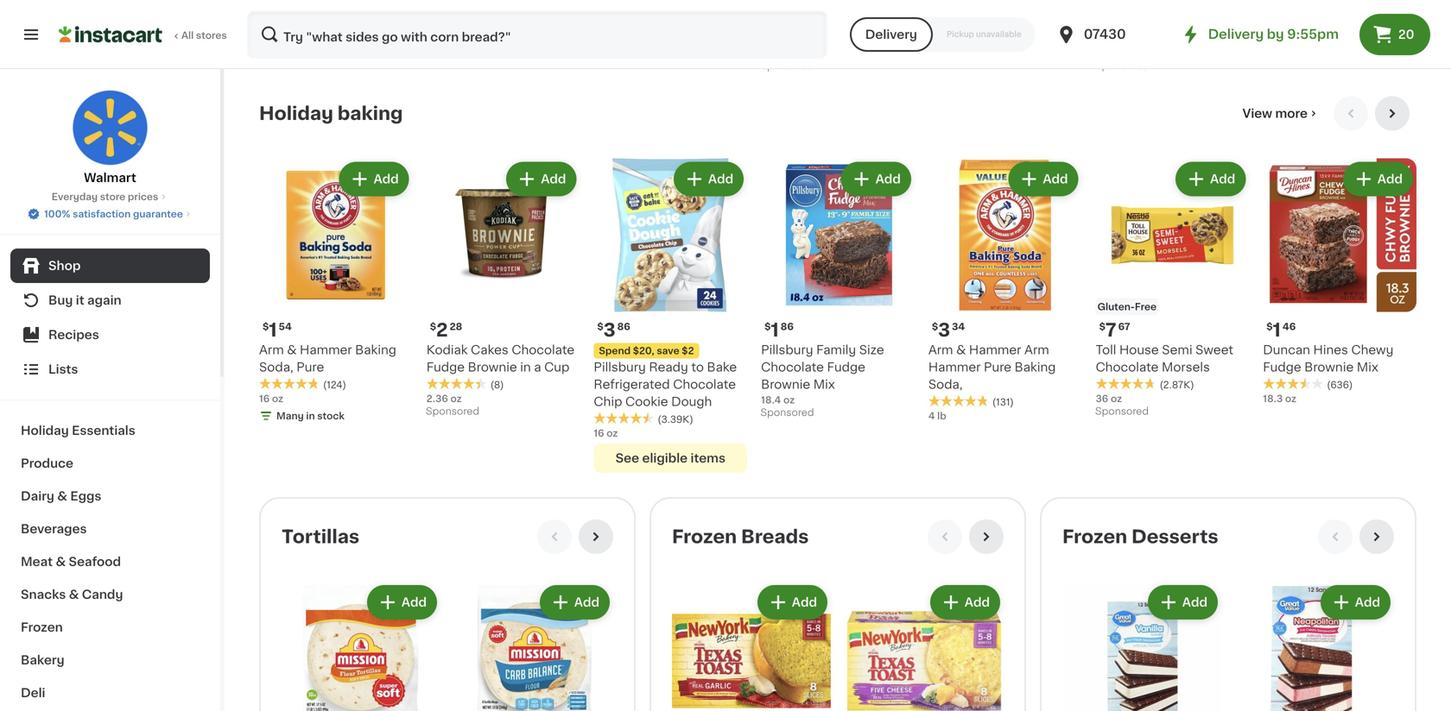 Task type: describe. For each thing, give the bounding box(es) containing it.
18.4
[[761, 395, 781, 405]]

buy it again
[[48, 295, 121, 307]]

meat & seafood
[[21, 556, 121, 568]]

size
[[859, 344, 884, 356]]

1 for arm & hammer baking soda, pure
[[269, 321, 277, 339]]

lists link
[[10, 352, 210, 387]]

pure for 1
[[296, 361, 324, 373]]

walmart
[[84, 172, 136, 184]]

walmart logo image
[[72, 90, 148, 166]]

product group containing (63) 285 g
[[761, 0, 915, 76]]

baking inside arm & hammer baking soda, pure
[[355, 344, 396, 356]]

everyday
[[52, 192, 98, 202]]

desserts
[[1132, 528, 1218, 546]]

see eligible items button
[[594, 444, 747, 473]]

$ 1 54
[[263, 321, 292, 339]]

recipes link
[[10, 318, 210, 352]]

pure for 3
[[984, 361, 1012, 373]]

$ 1 86
[[765, 321, 794, 339]]

snacks & candy link
[[10, 579, 210, 612]]

x
[[267, 32, 273, 42]]

fudge inside pillsbury family size chocolate fudge brownie mix 18.4 oz
[[827, 361, 865, 373]]

$ 3 34
[[932, 321, 965, 339]]

tortillas link
[[282, 527, 359, 547]]

service type group
[[850, 17, 1035, 52]]

18.3
[[1263, 394, 1283, 404]]

brownie inside pillsbury family size chocolate fudge brownie mix 18.4 oz
[[761, 379, 810, 391]]

18.3 oz
[[1263, 394, 1297, 404]]

20 button
[[1360, 14, 1430, 55]]

& for arm & hammer baking soda, pure
[[287, 344, 297, 356]]

4 lb
[[928, 411, 946, 421]]

item carousel region
[[259, 96, 1417, 483]]

stock
[[317, 411, 345, 421]]

again
[[87, 295, 121, 307]]

mix inside duncan hines chewy fudge brownie mix
[[1357, 361, 1378, 373]]

in inside kodiak cakes chocolate fudge brownie in a cup
[[520, 361, 531, 373]]

arm for 3
[[928, 344, 953, 356]]

(8)
[[490, 380, 504, 390]]

16 for spend $20, save $2
[[594, 429, 604, 438]]

sponsored badge image down 07430 popup button
[[1096, 61, 1148, 71]]

2 inside button
[[259, 32, 265, 42]]

& for dairy & eggs
[[57, 491, 67, 503]]

chocolate inside kodiak cakes chocolate fudge brownie in a cup
[[512, 344, 575, 356]]

oz inside button
[[300, 32, 311, 42]]

10
[[928, 15, 939, 25]]

$ for toll house semi sweet chocolate morsels
[[1099, 322, 1106, 331]]

7
[[1106, 321, 1116, 339]]

frozen for frozen desserts
[[1062, 528, 1127, 546]]

10 each button
[[928, 0, 1082, 27]]

28
[[450, 322, 462, 331]]

view more link
[[1243, 105, 1320, 122]]

0.42
[[275, 32, 297, 42]]

100%
[[44, 209, 70, 219]]

86 for 3
[[617, 322, 630, 331]]

free
[[1135, 302, 1157, 312]]

2 x 0.42 oz
[[259, 32, 311, 42]]

refrigerated
[[594, 379, 670, 391]]

lb
[[937, 411, 946, 421]]

0 horizontal spatial in
[[306, 411, 315, 421]]

snacks & candy
[[21, 589, 123, 601]]

& for meat & seafood
[[56, 556, 66, 568]]

1 for pillsbury family size chocolate fudge brownie mix
[[771, 321, 779, 339]]

delivery by 9:55pm
[[1208, 28, 1339, 41]]

$ for duncan hines chewy fudge brownie mix
[[1267, 322, 1273, 331]]

cakes
[[471, 344, 509, 356]]

16 for 1
[[259, 394, 270, 404]]

(124)
[[323, 380, 346, 390]]

$ 7 67
[[1099, 321, 1130, 339]]

3 arm from the left
[[1024, 344, 1049, 356]]

1 for duncan hines chewy fudge brownie mix
[[1273, 321, 1281, 339]]

buy it again link
[[10, 283, 210, 318]]

meat
[[21, 556, 53, 568]]

4
[[928, 411, 935, 421]]

delivery for delivery
[[865, 29, 917, 41]]

$ 3 86
[[597, 321, 630, 339]]

shop
[[48, 260, 81, 272]]

beverages
[[21, 523, 87, 536]]

brownie for 2
[[468, 361, 517, 373]]

bakery
[[21, 655, 64, 667]]

holiday essentials link
[[10, 415, 210, 447]]

brownie for 1
[[1304, 361, 1354, 373]]

store
[[100, 192, 125, 202]]

sponsored badge image for 1
[[761, 408, 813, 418]]

holiday baking link
[[259, 103, 403, 124]]

$ 1 46
[[1267, 321, 1296, 339]]

pillsbury for pillsbury ready to bake refrigerated chocolate chip cookie dough
[[594, 361, 646, 373]]

kodiak cakes chocolate fudge brownie in a cup
[[426, 344, 575, 373]]

spend $20, save $2
[[599, 346, 694, 356]]

oz right '18.3'
[[1285, 394, 1297, 404]]

2.36
[[426, 394, 448, 404]]

(131)
[[992, 398, 1014, 407]]

baking
[[338, 105, 403, 123]]

tortillas
[[282, 528, 359, 546]]

0 horizontal spatial frozen
[[21, 622, 63, 634]]

holiday essentials
[[21, 425, 135, 437]]

chocolate inside pillsbury family size chocolate fudge brownie mix 18.4 oz
[[761, 361, 824, 373]]

dairy
[[21, 491, 54, 503]]

delivery by 9:55pm link
[[1180, 24, 1339, 45]]

86 for 1
[[781, 322, 794, 331]]

07430 button
[[1056, 10, 1160, 59]]

frozen for frozen breads
[[672, 528, 737, 546]]

soda, inside arm & hammer baking soda, pure
[[259, 361, 293, 373]]

toll house semi sweet chocolate morsels
[[1096, 344, 1233, 373]]

deli
[[21, 688, 45, 700]]

hammer down $ 3 34
[[928, 361, 981, 373]]

view
[[1243, 108, 1272, 120]]

more
[[1275, 108, 1308, 120]]

everyday store prices
[[52, 192, 158, 202]]

many in stock
[[276, 411, 345, 421]]

gluten-
[[1097, 302, 1135, 312]]

9:55pm
[[1287, 28, 1339, 41]]

hines
[[1313, 344, 1348, 356]]

see
[[616, 452, 639, 464]]

07430
[[1084, 28, 1126, 41]]

to
[[691, 361, 704, 373]]

34
[[952, 322, 965, 331]]

walmart link
[[72, 90, 148, 187]]

3 for arm
[[938, 321, 950, 339]]

3 for spend
[[604, 321, 616, 339]]

delivery button
[[850, 17, 933, 52]]

chip
[[594, 396, 622, 408]]

deli link
[[10, 677, 210, 710]]

chewy
[[1351, 344, 1394, 356]]

each
[[942, 15, 966, 25]]



Task type: vqa. For each thing, say whether or not it's contained in the screenshot.
save at the left of the page
yes



Task type: locate. For each thing, give the bounding box(es) containing it.
2 86 from the left
[[617, 322, 630, 331]]

brownie down cakes
[[468, 361, 517, 373]]

hammer up (131)
[[969, 344, 1021, 356]]

1 horizontal spatial in
[[520, 361, 531, 373]]

Search field
[[249, 12, 826, 57]]

& down 34
[[956, 344, 966, 356]]

dairy & eggs link
[[10, 480, 210, 513]]

chocolate down house at the right
[[1096, 361, 1159, 373]]

meat & seafood link
[[10, 546, 210, 579]]

brownie inside kodiak cakes chocolate fudge brownie in a cup
[[468, 361, 517, 373]]

1 vertical spatial baking
[[1015, 361, 1056, 373]]

1 horizontal spatial 16 oz
[[594, 429, 618, 438]]

$ inside $ 3 86
[[597, 322, 604, 331]]

0 horizontal spatial 86
[[617, 322, 630, 331]]

oz right 36
[[1111, 394, 1122, 404]]

& left candy
[[69, 589, 79, 601]]

$ up pillsbury family size chocolate fudge brownie mix 18.4 oz
[[765, 322, 771, 331]]

2 left x on the left
[[259, 32, 265, 42]]

brownie up 18.4
[[761, 379, 810, 391]]

delivery right (63)
[[865, 29, 917, 41]]

0 horizontal spatial 16
[[259, 394, 270, 404]]

g
[[782, 48, 788, 58]]

frozen left desserts
[[1062, 528, 1127, 546]]

1 horizontal spatial 3
[[938, 321, 950, 339]]

hammer for 1
[[300, 344, 352, 356]]

$ left 67
[[1099, 322, 1106, 331]]

2 fudge from the left
[[827, 361, 865, 373]]

candy
[[82, 589, 123, 601]]

0 horizontal spatial 1
[[269, 321, 277, 339]]

1 vertical spatial 2
[[436, 321, 448, 339]]

1 horizontal spatial holiday
[[259, 105, 333, 123]]

1 horizontal spatial fudge
[[827, 361, 865, 373]]

0 horizontal spatial soda,
[[259, 361, 293, 373]]

2 horizontal spatial 1
[[1273, 321, 1281, 339]]

holiday left baking
[[259, 105, 333, 123]]

frozen link
[[10, 612, 210, 644]]

arm inside arm & hammer baking soda, pure
[[259, 344, 284, 356]]

holiday for holiday baking
[[259, 105, 333, 123]]

0 vertical spatial pillsbury
[[761, 344, 813, 356]]

guarantee
[[133, 209, 183, 219]]

86 up spend
[[617, 322, 630, 331]]

2 horizontal spatial fudge
[[1263, 361, 1301, 373]]

0 horizontal spatial mix
[[813, 379, 835, 391]]

sponsored badge image down 36 oz at the bottom of page
[[1096, 407, 1148, 417]]

& for arm & hammer arm hammer pure baking soda,
[[956, 344, 966, 356]]

285
[[761, 48, 780, 58]]

0 vertical spatial 2
[[259, 32, 265, 42]]

2 left '28'
[[436, 321, 448, 339]]

sweet
[[1196, 344, 1233, 356]]

lists
[[48, 364, 78, 376]]

a
[[534, 361, 541, 373]]

pillsbury inside pillsbury family size chocolate fudge brownie mix 18.4 oz
[[761, 344, 813, 356]]

1 vertical spatial in
[[306, 411, 315, 421]]

3 up spend
[[604, 321, 616, 339]]

fudge for 1
[[1263, 361, 1301, 373]]

2 $ from the left
[[430, 322, 436, 331]]

pillsbury down spend
[[594, 361, 646, 373]]

chocolate
[[512, 344, 575, 356], [761, 361, 824, 373], [1096, 361, 1159, 373], [673, 379, 736, 391]]

chocolate inside pillsbury ready to bake refrigerated chocolate chip cookie dough
[[673, 379, 736, 391]]

sponsored badge image down 18.4
[[761, 408, 813, 418]]

see eligible items
[[616, 452, 726, 464]]

frozen breads link
[[672, 527, 809, 547]]

1 horizontal spatial soda,
[[928, 379, 963, 391]]

oz right 0.42
[[300, 32, 311, 42]]

frozen desserts link
[[1062, 527, 1218, 547]]

pillsbury ready to bake refrigerated chocolate chip cookie dough
[[594, 361, 737, 408]]

arm left the toll
[[1024, 344, 1049, 356]]

arm down "$ 1 54"
[[259, 344, 284, 356]]

0 vertical spatial holiday
[[259, 105, 333, 123]]

1 $ from the left
[[263, 322, 269, 331]]

0 horizontal spatial fudge
[[426, 361, 465, 373]]

semi
[[1162, 344, 1193, 356]]

fudge for 2
[[426, 361, 465, 373]]

3 left 34
[[938, 321, 950, 339]]

holiday for holiday essentials
[[21, 425, 69, 437]]

prices
[[128, 192, 158, 202]]

pillsbury family size chocolate fudge brownie mix 18.4 oz
[[761, 344, 884, 405]]

dairy & eggs
[[21, 491, 101, 503]]

it
[[76, 295, 84, 307]]

14.1 oz
[[426, 31, 457, 41]]

0 horizontal spatial delivery
[[865, 29, 917, 41]]

oz up many
[[272, 394, 283, 404]]

16 down "$ 1 54"
[[259, 394, 270, 404]]

mix
[[1357, 361, 1378, 373], [813, 379, 835, 391]]

16 oz for spend $20, save $2
[[594, 429, 618, 438]]

sponsored badge image down 2.36 oz
[[426, 407, 479, 417]]

$ for spend $20, save $2
[[597, 322, 604, 331]]

hammer for 3
[[969, 344, 1021, 356]]

delivery for delivery by 9:55pm
[[1208, 28, 1264, 41]]

1 horizontal spatial delivery
[[1208, 28, 1264, 41]]

54
[[279, 322, 292, 331]]

3 1 from the left
[[1273, 321, 1281, 339]]

$ for kodiak cakes chocolate fudge brownie in a cup
[[430, 322, 436, 331]]

1 horizontal spatial 86
[[781, 322, 794, 331]]

many
[[276, 411, 304, 421]]

oz right 18.4
[[783, 395, 795, 405]]

in left stock
[[306, 411, 315, 421]]

★★★★★
[[426, 15, 487, 27], [426, 15, 487, 27], [1096, 32, 1156, 44], [1096, 32, 1156, 44], [259, 378, 320, 390], [259, 378, 320, 390], [426, 378, 487, 390], [426, 378, 487, 390], [1096, 378, 1156, 390], [1096, 378, 1156, 390], [1263, 378, 1324, 390], [1263, 378, 1324, 390], [928, 395, 989, 407], [928, 395, 989, 407], [594, 412, 654, 425], [594, 412, 654, 425]]

16 oz
[[259, 394, 283, 404], [594, 429, 618, 438]]

1 vertical spatial 16
[[594, 429, 604, 438]]

6 $ from the left
[[932, 322, 938, 331]]

1 left 54
[[269, 321, 277, 339]]

fudge
[[426, 361, 465, 373], [827, 361, 865, 373], [1263, 361, 1301, 373]]

pillsbury down $ 1 86 at the top
[[761, 344, 813, 356]]

36 oz
[[1096, 394, 1122, 404]]

duncan
[[1263, 344, 1310, 356]]

pure inside arm & hammer baking soda, pure
[[296, 361, 324, 373]]

$ for arm & hammer baking soda, pure
[[263, 322, 269, 331]]

86 inside $ 3 86
[[617, 322, 630, 331]]

baking inside arm & hammer arm hammer pure baking soda,
[[1015, 361, 1056, 373]]

house
[[1119, 344, 1159, 356]]

1 horizontal spatial mix
[[1357, 361, 1378, 373]]

1 pure from the left
[[296, 361, 324, 373]]

100% satisfaction guarantee button
[[27, 204, 193, 221]]

10 each
[[928, 15, 966, 25]]

86 up pillsbury family size chocolate fudge brownie mix 18.4 oz
[[781, 322, 794, 331]]

seafood
[[69, 556, 121, 568]]

0 vertical spatial 16
[[259, 394, 270, 404]]

oz right 14.1
[[446, 31, 457, 41]]

86
[[781, 322, 794, 331], [617, 322, 630, 331]]

product group
[[426, 0, 580, 58], [761, 0, 915, 76], [1096, 0, 1249, 76], [259, 159, 413, 426], [426, 159, 580, 421], [594, 159, 747, 473], [761, 159, 915, 423], [928, 159, 1082, 423], [1096, 159, 1249, 421], [1263, 159, 1417, 406], [282, 582, 441, 712], [454, 582, 613, 712], [672, 582, 831, 712], [845, 582, 1004, 712], [1062, 582, 1221, 712], [1235, 582, 1394, 712]]

$ left 34
[[932, 322, 938, 331]]

chocolate up a
[[512, 344, 575, 356]]

0 vertical spatial baking
[[355, 344, 396, 356]]

holiday inside item carousel "region"
[[259, 105, 333, 123]]

1 horizontal spatial pillsbury
[[761, 344, 813, 356]]

soda, up lb
[[928, 379, 963, 391]]

3 fudge from the left
[[1263, 361, 1301, 373]]

$ left 54
[[263, 322, 269, 331]]

1 1 from the left
[[269, 321, 277, 339]]

pure up (131)
[[984, 361, 1012, 373]]

$ inside $ 7 67
[[1099, 322, 1106, 331]]

0 horizontal spatial brownie
[[468, 361, 517, 373]]

morsels
[[1162, 361, 1210, 373]]

2 x 0.42 oz button
[[259, 0, 413, 44]]

brownie inside duncan hines chewy fudge brownie mix
[[1304, 361, 1354, 373]]

0 horizontal spatial baking
[[355, 344, 396, 356]]

pillsbury inside pillsbury ready to bake refrigerated chocolate chip cookie dough
[[594, 361, 646, 373]]

1 86 from the left
[[781, 322, 794, 331]]

0 horizontal spatial holiday
[[21, 425, 69, 437]]

buy
[[48, 295, 73, 307]]

1 left 46
[[1273, 321, 1281, 339]]

produce link
[[10, 447, 210, 480]]

fudge inside kodiak cakes chocolate fudge brownie in a cup
[[426, 361, 465, 373]]

7 $ from the left
[[1267, 322, 1273, 331]]

46
[[1283, 322, 1296, 331]]

2 pure from the left
[[984, 361, 1012, 373]]

0 horizontal spatial 2
[[259, 32, 265, 42]]

1 horizontal spatial 1
[[771, 321, 779, 339]]

oz inside pillsbury family size chocolate fudge brownie mix 18.4 oz
[[783, 395, 795, 405]]

pillsbury for pillsbury family size chocolate fudge brownie mix 18.4 oz
[[761, 344, 813, 356]]

0 horizontal spatial arm
[[259, 344, 284, 356]]

sponsored badge image for 2
[[426, 407, 479, 417]]

0 vertical spatial in
[[520, 361, 531, 373]]

1 arm from the left
[[259, 344, 284, 356]]

add
[[374, 173, 399, 185], [541, 173, 566, 185], [708, 173, 733, 185], [876, 173, 901, 185], [1043, 173, 1068, 185], [1210, 173, 1235, 185], [1378, 173, 1403, 185], [401, 597, 427, 609], [574, 597, 599, 609], [792, 597, 817, 609], [965, 597, 990, 609], [1182, 597, 1208, 609], [1355, 597, 1380, 609]]

$ for arm & hammer arm hammer pure baking soda,
[[932, 322, 938, 331]]

4 $ from the left
[[1099, 322, 1106, 331]]

arm for 1
[[259, 344, 284, 356]]

2 1 from the left
[[771, 321, 779, 339]]

2 3 from the left
[[938, 321, 950, 339]]

mix down chewy
[[1357, 361, 1378, 373]]

(2.87k)
[[1160, 380, 1194, 390]]

1 vertical spatial 16 oz
[[594, 429, 618, 438]]

instacart logo image
[[59, 24, 162, 45]]

pure up (124) on the left bottom of page
[[296, 361, 324, 373]]

0 horizontal spatial pillsbury
[[594, 361, 646, 373]]

1 up pillsbury family size chocolate fudge brownie mix 18.4 oz
[[771, 321, 779, 339]]

in left a
[[520, 361, 531, 373]]

hammer inside arm & hammer baking soda, pure
[[300, 344, 352, 356]]

baking
[[355, 344, 396, 356], [1015, 361, 1056, 373]]

1 horizontal spatial baking
[[1015, 361, 1056, 373]]

stores
[[196, 31, 227, 40]]

& right "meat"
[[56, 556, 66, 568]]

16 oz for 1
[[259, 394, 283, 404]]

0 vertical spatial soda,
[[259, 361, 293, 373]]

& inside arm & hammer baking soda, pure
[[287, 344, 297, 356]]

$ up spend
[[597, 322, 604, 331]]

save
[[657, 346, 679, 356]]

$20,
[[633, 346, 654, 356]]

$ left '28'
[[430, 322, 436, 331]]

1 horizontal spatial brownie
[[761, 379, 810, 391]]

pillsbury
[[761, 344, 813, 356], [594, 361, 646, 373]]

1 vertical spatial pillsbury
[[594, 361, 646, 373]]

delivery
[[1208, 28, 1264, 41], [865, 29, 917, 41]]

67
[[1118, 322, 1130, 331]]

0 horizontal spatial pure
[[296, 361, 324, 373]]

2 inside product "group"
[[436, 321, 448, 339]]

mix inside pillsbury family size chocolate fudge brownie mix 18.4 oz
[[813, 379, 835, 391]]

& left eggs
[[57, 491, 67, 503]]

brownie down hines
[[1304, 361, 1354, 373]]

holiday up produce
[[21, 425, 69, 437]]

$ inside $ 3 34
[[932, 322, 938, 331]]

86 inside $ 1 86
[[781, 322, 794, 331]]

everyday store prices link
[[52, 190, 169, 204]]

$ for pillsbury family size chocolate fudge brownie mix
[[765, 322, 771, 331]]

chocolate up 18.4
[[761, 361, 824, 373]]

soda, down "$ 1 54"
[[259, 361, 293, 373]]

0 vertical spatial 16 oz
[[259, 394, 283, 404]]

1
[[269, 321, 277, 339], [771, 321, 779, 339], [1273, 321, 1281, 339]]

1 horizontal spatial frozen
[[672, 528, 737, 546]]

16 oz down chip
[[594, 429, 618, 438]]

16 down chip
[[594, 429, 604, 438]]

16 oz up many
[[259, 394, 283, 404]]

1 horizontal spatial 2
[[436, 321, 448, 339]]

essentials
[[72, 425, 135, 437]]

$ inside $ 2 28
[[430, 322, 436, 331]]

None search field
[[247, 10, 827, 59]]

& down 54
[[287, 344, 297, 356]]

spend
[[599, 346, 631, 356]]

chocolate down to
[[673, 379, 736, 391]]

soda, inside arm & hammer arm hammer pure baking soda,
[[928, 379, 963, 391]]

1 vertical spatial holiday
[[21, 425, 69, 437]]

fudge down family
[[827, 361, 865, 373]]

pure inside arm & hammer arm hammer pure baking soda,
[[984, 361, 1012, 373]]

&
[[287, 344, 297, 356], [956, 344, 966, 356], [57, 491, 67, 503], [56, 556, 66, 568], [69, 589, 79, 601]]

duncan hines chewy fudge brownie mix
[[1263, 344, 1394, 373]]

frozen up "bakery"
[[21, 622, 63, 634]]

mix down family
[[813, 379, 835, 391]]

delivery left by
[[1208, 28, 1264, 41]]

oz right 2.36
[[450, 394, 462, 404]]

recipes
[[48, 329, 99, 341]]

0 horizontal spatial 3
[[604, 321, 616, 339]]

1 horizontal spatial arm
[[928, 344, 953, 356]]

2 horizontal spatial arm
[[1024, 344, 1049, 356]]

cup
[[544, 361, 569, 373]]

5 $ from the left
[[597, 322, 604, 331]]

$2
[[682, 346, 694, 356]]

dough
[[671, 396, 712, 408]]

product group containing 2
[[426, 159, 580, 421]]

sponsored badge image for 7
[[1096, 407, 1148, 417]]

1 vertical spatial soda,
[[928, 379, 963, 391]]

2 arm from the left
[[928, 344, 953, 356]]

fudge down duncan
[[1263, 361, 1301, 373]]

1 fudge from the left
[[426, 361, 465, 373]]

by
[[1267, 28, 1284, 41]]

produce
[[21, 458, 73, 470]]

fudge down kodiak
[[426, 361, 465, 373]]

kodiak
[[426, 344, 468, 356]]

2 horizontal spatial brownie
[[1304, 361, 1354, 373]]

$ inside $ 1 46
[[1267, 322, 1273, 331]]

chocolate inside toll house semi sweet chocolate morsels
[[1096, 361, 1159, 373]]

14.1
[[426, 31, 443, 41]]

& for snacks & candy
[[69, 589, 79, 601]]

sponsored badge image
[[761, 61, 813, 71], [1096, 61, 1148, 71], [426, 407, 479, 417], [1096, 407, 1148, 417], [761, 408, 813, 418]]

oz up see
[[607, 429, 618, 438]]

1 horizontal spatial pure
[[984, 361, 1012, 373]]

$ left 46
[[1267, 322, 1273, 331]]

(3.39k)
[[658, 415, 693, 424]]

holiday baking
[[259, 105, 403, 123]]

sponsored badge image down g
[[761, 61, 813, 71]]

(636)
[[1327, 380, 1353, 390]]

all stores link
[[59, 10, 228, 59]]

& inside arm & hammer arm hammer pure baking soda,
[[956, 344, 966, 356]]

beverages link
[[10, 513, 210, 546]]

$ inside "$ 1 54"
[[263, 322, 269, 331]]

cookie
[[625, 396, 668, 408]]

arm down $ 3 34
[[928, 344, 953, 356]]

2.36 oz
[[426, 394, 462, 404]]

0 horizontal spatial 16 oz
[[259, 394, 283, 404]]

satisfaction
[[73, 209, 131, 219]]

eggs
[[70, 491, 101, 503]]

0 vertical spatial mix
[[1357, 361, 1378, 373]]

1 3 from the left
[[604, 321, 616, 339]]

hammer up (124) on the left bottom of page
[[300, 344, 352, 356]]

product group containing 7
[[1096, 159, 1249, 421]]

2 horizontal spatial frozen
[[1062, 528, 1127, 546]]

frozen left "breads" at right
[[672, 528, 737, 546]]

fudge inside duncan hines chewy fudge brownie mix
[[1263, 361, 1301, 373]]

3 $ from the left
[[765, 322, 771, 331]]

delivery inside button
[[865, 29, 917, 41]]

$ inside $ 1 86
[[765, 322, 771, 331]]

1 vertical spatial mix
[[813, 379, 835, 391]]

1 horizontal spatial 16
[[594, 429, 604, 438]]



